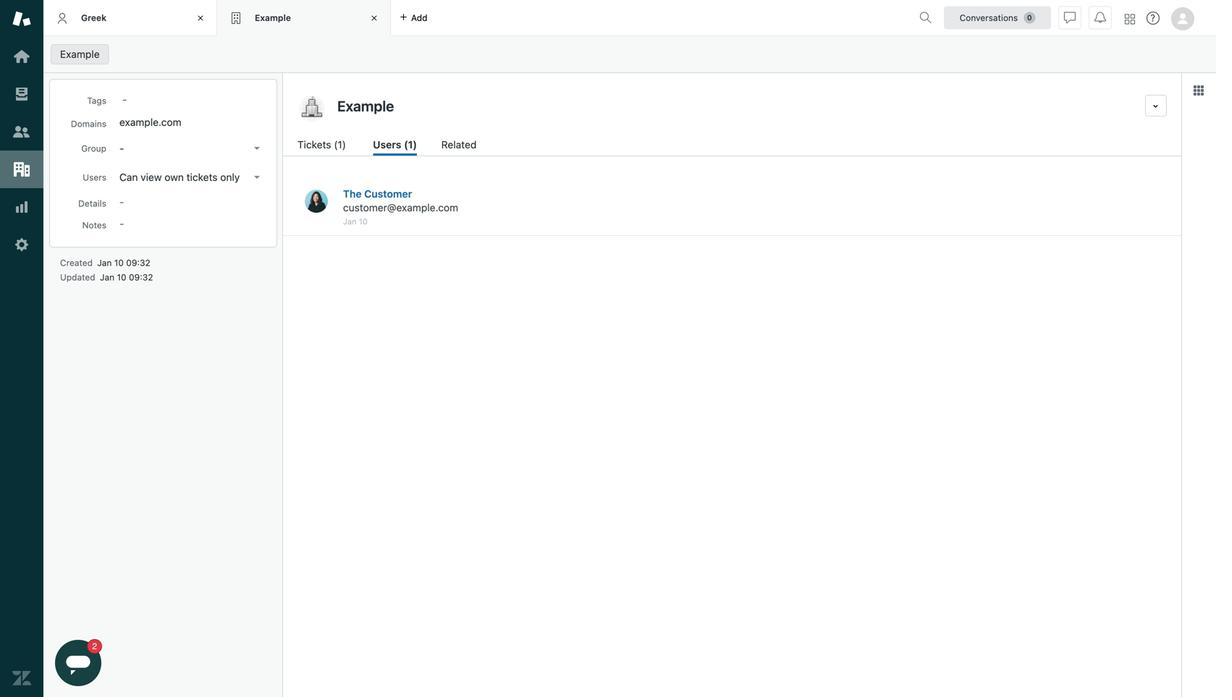 Task type: vqa. For each thing, say whether or not it's contained in the screenshot.
(1) related to Tickets (1)
yes



Task type: describe. For each thing, give the bounding box(es) containing it.
close image
[[193, 11, 208, 25]]

- button
[[115, 138, 266, 159]]

button displays agent's chat status as invisible. image
[[1064, 12, 1076, 24]]

main element
[[0, 0, 43, 697]]

tickets
[[187, 171, 218, 183]]

related
[[441, 139, 477, 151]]

can view own tickets only button
[[115, 167, 266, 188]]

zendesk image
[[12, 669, 31, 688]]

1 vertical spatial jan
[[97, 258, 112, 268]]

jan inside the customer customer@example.com jan 10
[[343, 217, 357, 226]]

get started image
[[12, 47, 31, 66]]

admin image
[[12, 235, 31, 254]]

icon_org image
[[298, 95, 327, 124]]

arrow down image
[[254, 147, 260, 150]]

example link
[[51, 44, 109, 64]]

0 vertical spatial 09:32
[[126, 258, 150, 268]]

tags
[[87, 96, 106, 106]]

reporting image
[[12, 198, 31, 216]]

created
[[60, 258, 93, 268]]

customer
[[364, 188, 412, 200]]

tickets (1)
[[298, 139, 346, 151]]

example inside example "link"
[[60, 48, 100, 60]]

apps image
[[1193, 85, 1205, 96]]

example inside example 'tab'
[[255, 13, 291, 23]]

users for users (1)
[[373, 139, 401, 151]]

notifications image
[[1095, 12, 1106, 24]]

organizations image
[[12, 160, 31, 179]]

tabs tab list
[[43, 0, 914, 36]]

(1) for users (1)
[[404, 139, 417, 151]]

2 vertical spatial 10
[[117, 272, 126, 282]]

(1) for tickets (1)
[[334, 139, 346, 151]]

zendesk products image
[[1125, 14, 1135, 24]]



Task type: locate. For each thing, give the bounding box(es) containing it.
users for users
[[83, 172, 106, 182]]

0 horizontal spatial example
[[60, 48, 100, 60]]

conversations button
[[944, 6, 1051, 29]]

close image
[[367, 11, 382, 25]]

1 vertical spatial 10
[[114, 258, 124, 268]]

add
[[411, 13, 427, 23]]

domains
[[71, 119, 106, 129]]

example tab
[[217, 0, 391, 36]]

09:32
[[126, 258, 150, 268], [129, 272, 153, 282]]

only
[[220, 171, 240, 183]]

jan right created
[[97, 258, 112, 268]]

users up 'details'
[[83, 172, 106, 182]]

group
[[81, 143, 106, 153]]

can
[[119, 171, 138, 183]]

10 inside the customer customer@example.com jan 10
[[359, 217, 368, 226]]

users (1) link
[[373, 137, 417, 156]]

1 vertical spatial 09:32
[[129, 272, 153, 282]]

0 vertical spatial users
[[373, 139, 401, 151]]

created jan 10 09:32 updated jan 10 09:32
[[60, 258, 153, 282]]

2 vertical spatial jan
[[100, 272, 114, 282]]

-
[[119, 142, 124, 154]]

views image
[[12, 85, 31, 104]]

the customer customer@example.com jan 10
[[343, 188, 458, 226]]

users (1)
[[373, 139, 417, 151]]

example
[[255, 13, 291, 23], [60, 48, 100, 60]]

09:32 right "updated"
[[129, 272, 153, 282]]

the customer link
[[343, 188, 412, 200]]

example down greek
[[60, 48, 100, 60]]

jan down the
[[343, 217, 357, 226]]

10 right created
[[114, 258, 124, 268]]

1 (1) from the left
[[334, 139, 346, 151]]

(1)
[[334, 139, 346, 151], [404, 139, 417, 151]]

1 horizontal spatial example
[[255, 13, 291, 23]]

customer@example.com
[[343, 202, 458, 214]]

greek tab
[[43, 0, 217, 36]]

users
[[373, 139, 401, 151], [83, 172, 106, 182]]

can view own tickets only
[[119, 171, 240, 183]]

tickets (1) link
[[298, 137, 349, 156]]

0 vertical spatial example
[[255, 13, 291, 23]]

users up customer
[[373, 139, 401, 151]]

10 right "updated"
[[117, 272, 126, 282]]

updated
[[60, 272, 95, 282]]

secondary element
[[43, 40, 1216, 69]]

0 vertical spatial 10
[[359, 217, 368, 226]]

greek
[[81, 13, 106, 23]]

jan right "updated"
[[100, 272, 114, 282]]

1 horizontal spatial users
[[373, 139, 401, 151]]

add button
[[391, 0, 436, 35]]

tickets
[[298, 139, 331, 151]]

view
[[141, 171, 162, 183]]

own
[[165, 171, 184, 183]]

get help image
[[1147, 12, 1160, 25]]

2 (1) from the left
[[404, 139, 417, 151]]

1 vertical spatial example
[[60, 48, 100, 60]]

customers image
[[12, 122, 31, 141]]

1 vertical spatial users
[[83, 172, 106, 182]]

jan
[[343, 217, 357, 226], [97, 258, 112, 268], [100, 272, 114, 282]]

example.com
[[119, 116, 181, 128]]

None text field
[[333, 95, 1140, 117]]

0 horizontal spatial (1)
[[334, 139, 346, 151]]

arrow down image
[[254, 176, 260, 179]]

notes
[[82, 220, 106, 230]]

details
[[78, 198, 106, 209]]

0 vertical spatial jan
[[343, 217, 357, 226]]

1 horizontal spatial (1)
[[404, 139, 417, 151]]

the
[[343, 188, 362, 200]]

(1) left related in the top of the page
[[404, 139, 417, 151]]

related link
[[441, 137, 478, 156]]

0 horizontal spatial users
[[83, 172, 106, 182]]

10
[[359, 217, 368, 226], [114, 258, 124, 268], [117, 272, 126, 282]]

(1) right tickets at the left top
[[334, 139, 346, 151]]

conversations
[[960, 13, 1018, 23]]

- field
[[117, 91, 266, 107]]

10 down the
[[359, 217, 368, 226]]

09:32 right created
[[126, 258, 150, 268]]

zendesk support image
[[12, 9, 31, 28]]

example right close image
[[255, 13, 291, 23]]



